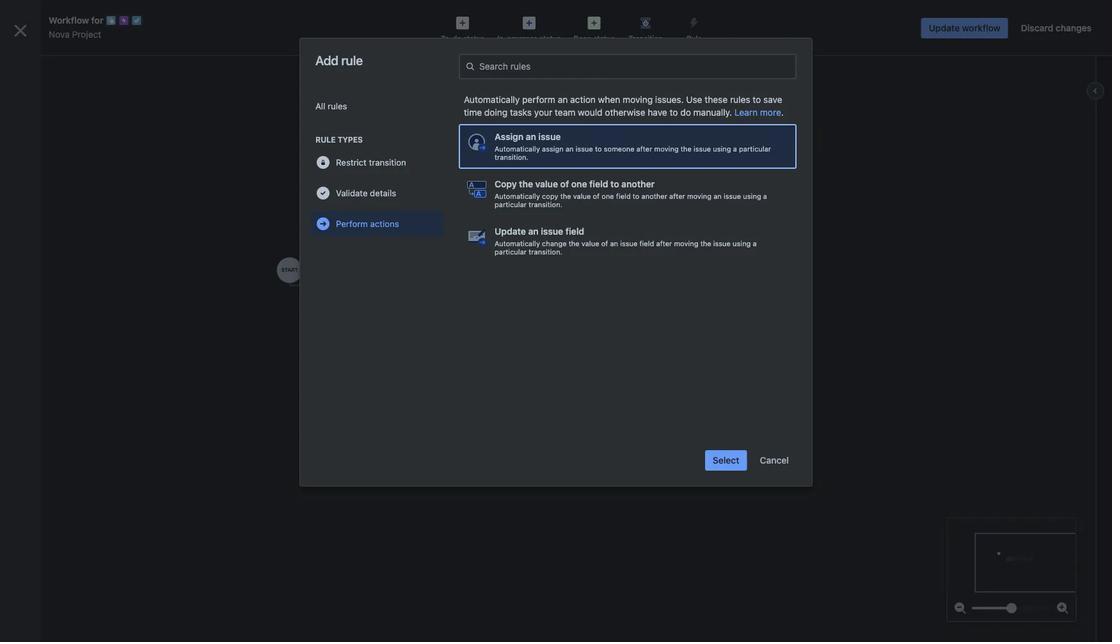 Task type: locate. For each thing, give the bounding box(es) containing it.
changes
[[1056, 23, 1092, 33]]

rule button
[[670, 13, 719, 44]]

types
[[338, 135, 363, 144], [43, 185, 67, 196]]

status right to-
[[463, 34, 485, 43]]

project for nova project
[[72, 29, 101, 40]]

update for update an issue field automatically change the value of an issue field after moving the issue using a particular transition.
[[495, 226, 526, 237]]

1 horizontal spatial update
[[929, 23, 960, 33]]

update an issue field automatically change the value of an issue field after moving the issue using a particular transition.
[[495, 226, 757, 256]]

to-do status
[[441, 34, 485, 43]]

perform actions button
[[310, 211, 444, 237]]

otherwise
[[605, 107, 646, 118]]

project inside nova project software project
[[73, 70, 98, 79]]

project settings
[[33, 150, 98, 161]]

1 vertical spatial do
[[681, 107, 691, 118]]

2 vertical spatial project
[[33, 150, 63, 161]]

issue
[[539, 132, 561, 142], [576, 145, 593, 153], [694, 145, 711, 153], [724, 192, 741, 200], [541, 226, 563, 237], [620, 239, 638, 248], [713, 239, 731, 248]]

transition
[[629, 34, 663, 43]]

0 vertical spatial one
[[571, 179, 587, 189]]

rule right transition
[[687, 34, 702, 43]]

nova
[[49, 29, 70, 40], [38, 56, 60, 67]]

learn more link
[[735, 107, 781, 118]]

0 horizontal spatial status
[[463, 34, 485, 43]]

automatically inside copy the value of one field to another automatically copy the value of one field to another after moving an issue using a particular transition.
[[495, 192, 540, 200]]

of
[[560, 179, 569, 189], [593, 192, 600, 200], [601, 239, 608, 248]]

2 status from the left
[[540, 34, 561, 43]]

0 vertical spatial project
[[72, 29, 101, 40]]

nova for nova project software project
[[38, 56, 60, 67]]

nova inside nova project link
[[49, 29, 70, 40]]

1 horizontal spatial rule
[[687, 34, 702, 43]]

1 vertical spatial using
[[743, 192, 761, 200]]

types inside group
[[43, 185, 67, 196]]

banner
[[0, 0, 1112, 36]]

automatically inside update an issue field automatically change the value of an issue field after moving the issue using a particular transition.
[[495, 239, 540, 248]]

update down copy
[[495, 226, 526, 237]]

change
[[542, 239, 567, 248]]

nova project link
[[49, 27, 101, 42]]

1 horizontal spatial status
[[540, 34, 561, 43]]

particular down copy
[[495, 200, 527, 209]]

a
[[733, 145, 737, 153], [763, 192, 767, 200], [753, 239, 757, 248], [49, 598, 53, 607]]

0 horizontal spatial rules
[[328, 101, 347, 111]]

1 vertical spatial of
[[593, 192, 600, 200]]

assign
[[495, 132, 524, 142]]

1 vertical spatial value
[[573, 192, 591, 200]]

after
[[637, 145, 652, 153], [670, 192, 685, 200], [656, 239, 672, 248]]

transition. inside update an issue field automatically change the value of an issue field after moving the issue using a particular transition.
[[529, 248, 563, 256]]

0 vertical spatial using
[[713, 145, 731, 153]]

to left someone
[[595, 145, 602, 153]]

particular left change
[[495, 248, 527, 256]]

rule down "all"
[[316, 135, 336, 144]]

0 vertical spatial types
[[338, 135, 363, 144]]

you're in the workflow viewfinder, use the arrow keys to move it element
[[948, 519, 1076, 596]]

rules up learn
[[730, 94, 751, 105]]

after inside update an issue field automatically change the value of an issue field after moving the issue using a particular transition.
[[656, 239, 672, 248]]

update for update workflow
[[929, 23, 960, 33]]

1 horizontal spatial project
[[113, 598, 138, 607]]

do
[[453, 34, 461, 43], [681, 107, 691, 118]]

using inside copy the value of one field to another automatically copy the value of one field to another after moving an issue using a particular transition.
[[743, 192, 761, 200]]

field
[[590, 179, 608, 189], [616, 192, 631, 200], [566, 226, 584, 237], [640, 239, 654, 248]]

nova down the workflow
[[49, 29, 70, 40]]

automatically down assign
[[495, 145, 540, 153]]

do inside popup button
[[453, 34, 461, 43]]

you're left on
[[15, 91, 39, 100]]

0 vertical spatial project
[[73, 70, 98, 79]]

value right 'copy'
[[573, 192, 591, 200]]

project
[[72, 29, 101, 40], [62, 56, 93, 67], [33, 150, 63, 161]]

these
[[705, 94, 728, 105]]

field down copy the value of one field to another automatically copy the value of one field to another after moving an issue using a particular transition.
[[640, 239, 654, 248]]

0 vertical spatial nova
[[49, 29, 70, 40]]

value right change
[[582, 239, 599, 248]]

jira software image
[[33, 10, 119, 25], [33, 10, 119, 25]]

project right managed
[[113, 598, 138, 607]]

1 vertical spatial particular
[[495, 200, 527, 209]]

for
[[91, 15, 103, 26]]

nova up software
[[38, 56, 60, 67]]

of right change
[[601, 239, 608, 248]]

restrict
[[336, 157, 367, 168]]

project up software
[[62, 56, 93, 67]]

2 vertical spatial of
[[601, 239, 608, 248]]

0 vertical spatial value
[[535, 179, 558, 189]]

done status button
[[567, 13, 621, 44]]

project for nova project software project
[[62, 56, 93, 67]]

you're for you're on the free plan
[[15, 91, 39, 100]]

dialog
[[0, 0, 1112, 643]]

field down someone
[[590, 179, 608, 189]]

select button
[[705, 451, 747, 471]]

select a rule element
[[459, 124, 797, 264]]

dialog containing workflow for
[[0, 0, 1112, 643]]

a inside copy the value of one field to another automatically copy the value of one field to another after moving an issue using a particular transition.
[[763, 192, 767, 200]]

another
[[622, 179, 655, 189], [642, 192, 668, 200]]

3 status from the left
[[594, 34, 615, 43]]

in-progress status button
[[491, 13, 567, 44]]

update
[[929, 23, 960, 33], [495, 226, 526, 237]]

to-do status button
[[435, 13, 491, 44]]

0 horizontal spatial types
[[43, 185, 67, 196]]

rule types
[[316, 135, 363, 144]]

1 horizontal spatial one
[[602, 192, 614, 200]]

0 vertical spatial of
[[560, 179, 569, 189]]

transition. down assign
[[495, 153, 529, 161]]

value inside update an issue field automatically change the value of an issue field after moving the issue using a particular transition.
[[582, 239, 599, 248]]

automatically
[[464, 94, 520, 105], [495, 145, 540, 153], [495, 192, 540, 200], [495, 239, 540, 248]]

you're
[[15, 91, 39, 100], [15, 598, 38, 607]]

to down someone
[[611, 179, 619, 189]]

1 you're from the top
[[15, 91, 39, 100]]

0 horizontal spatial do
[[453, 34, 461, 43]]

do left in-
[[453, 34, 461, 43]]

team
[[555, 107, 576, 118]]

project inside nova project software project
[[62, 56, 93, 67]]

using inside update an issue field automatically change the value of an issue field after moving the issue using a particular transition.
[[733, 239, 751, 248]]

2 vertical spatial after
[[656, 239, 672, 248]]

1 vertical spatial transition.
[[529, 200, 563, 209]]

rule for rule
[[687, 34, 702, 43]]

nova project
[[49, 29, 101, 40]]

0 vertical spatial rule
[[687, 34, 702, 43]]

of down the assign
[[560, 179, 569, 189]]

0 vertical spatial do
[[453, 34, 461, 43]]

discard
[[1021, 23, 1054, 33]]

field up change
[[566, 226, 584, 237]]

validate details button
[[310, 180, 444, 206]]

to-
[[441, 34, 453, 43]]

1 vertical spatial you're
[[15, 598, 38, 607]]

in-
[[498, 34, 507, 43]]

tasks
[[510, 107, 532, 118]]

0 horizontal spatial project
[[73, 70, 98, 79]]

types inside 'group'
[[338, 135, 363, 144]]

1 vertical spatial after
[[670, 192, 685, 200]]

value up 'copy'
[[535, 179, 558, 189]]

1 horizontal spatial do
[[681, 107, 691, 118]]

particular down learn more link
[[739, 145, 771, 153]]

automatically down copy
[[495, 192, 540, 200]]

cancel button
[[752, 451, 797, 471]]

2 vertical spatial transition.
[[529, 248, 563, 256]]

assign an issue automatically assign an issue to someone after moving the issue using a particular transition.
[[495, 132, 771, 161]]

0 vertical spatial after
[[637, 145, 652, 153]]

to down 'issues.'
[[670, 107, 678, 118]]

field up update an issue field automatically change the value of an issue field after moving the issue using a particular transition.
[[616, 192, 631, 200]]

2 vertical spatial using
[[733, 239, 751, 248]]

the
[[53, 91, 65, 100], [681, 145, 692, 153], [519, 179, 533, 189], [560, 192, 571, 200], [569, 239, 580, 248], [701, 239, 711, 248]]

2 horizontal spatial of
[[601, 239, 608, 248]]

1 horizontal spatial types
[[338, 135, 363, 144]]

1 vertical spatial update
[[495, 226, 526, 237]]

transition. down 'copy'
[[529, 248, 563, 256]]

2 you're from the top
[[15, 598, 38, 607]]

0 horizontal spatial rule
[[316, 135, 336, 144]]

1 vertical spatial types
[[43, 185, 67, 196]]

2 horizontal spatial status
[[594, 34, 615, 43]]

save
[[764, 94, 783, 105]]

one
[[571, 179, 587, 189], [602, 192, 614, 200]]

types for issue types
[[43, 185, 67, 196]]

progress
[[507, 34, 538, 43]]

transition
[[369, 157, 406, 168]]

0 vertical spatial transition.
[[495, 153, 529, 161]]

update left the workflow
[[929, 23, 960, 33]]

1 vertical spatial rule
[[316, 135, 336, 144]]

workflow
[[962, 23, 1001, 33]]

0 horizontal spatial of
[[560, 179, 569, 189]]

status
[[463, 34, 485, 43], [540, 34, 561, 43], [594, 34, 615, 43]]

status right progress
[[540, 34, 561, 43]]

2 vertical spatial value
[[582, 239, 599, 248]]

of right 'copy'
[[593, 192, 600, 200]]

the inside the assign an issue automatically assign an issue to someone after moving the issue using a particular transition.
[[681, 145, 692, 153]]

0 vertical spatial you're
[[15, 91, 39, 100]]

primary element
[[8, 0, 869, 36]]

project
[[73, 70, 98, 79], [113, 598, 138, 607]]

nova inside nova project software project
[[38, 56, 60, 67]]

assign
[[542, 145, 564, 153]]

use
[[686, 94, 702, 105]]

types right issue
[[43, 185, 67, 196]]

another up update an issue field automatically change the value of an issue field after moving the issue using a particular transition.
[[642, 192, 668, 200]]

issue types
[[18, 185, 67, 196]]

types up the restrict
[[338, 135, 363, 144]]

update inside update an issue field automatically change the value of an issue field after moving the issue using a particular transition.
[[495, 226, 526, 237]]

rules
[[730, 94, 751, 105], [328, 101, 347, 111]]

automatically left change
[[495, 239, 540, 248]]

0 horizontal spatial update
[[495, 226, 526, 237]]

all
[[316, 101, 325, 111]]

1 vertical spatial nova
[[38, 56, 60, 67]]

of inside update an issue field automatically change the value of an issue field after moving the issue using a particular transition.
[[601, 239, 608, 248]]

1 status from the left
[[463, 34, 485, 43]]

2 vertical spatial particular
[[495, 248, 527, 256]]

an
[[558, 94, 568, 105], [526, 132, 536, 142], [566, 145, 574, 153], [714, 192, 722, 200], [528, 226, 539, 237], [610, 239, 618, 248]]

status right done
[[594, 34, 615, 43]]

rule inside 'group'
[[316, 135, 336, 144]]

time
[[464, 107, 482, 118]]

transition. up change
[[529, 200, 563, 209]]

do down use
[[681, 107, 691, 118]]

status inside in-progress status popup button
[[540, 34, 561, 43]]

particular inside update an issue field automatically change the value of an issue field after moving the issue using a particular transition.
[[495, 248, 527, 256]]

validate details
[[336, 188, 396, 198]]

another down the assign an issue automatically assign an issue to someone after moving the issue using a particular transition.
[[622, 179, 655, 189]]

copy the value of one field to another automatically copy the value of one field to another after moving an issue using a particular transition.
[[495, 179, 767, 209]]

to
[[753, 94, 761, 105], [670, 107, 678, 118], [595, 145, 602, 153], [611, 179, 619, 189], [633, 192, 640, 200]]

0 vertical spatial particular
[[739, 145, 771, 153]]

would
[[578, 107, 603, 118]]

your
[[534, 107, 553, 118]]

after inside the assign an issue automatically assign an issue to someone after moving the issue using a particular transition.
[[637, 145, 652, 153]]

moving
[[623, 94, 653, 105], [655, 145, 679, 153], [687, 192, 712, 200], [674, 239, 699, 248]]

rule inside popup button
[[687, 34, 702, 43]]

update workflow button
[[921, 18, 1009, 38]]

you're left in
[[15, 598, 38, 607]]

project down for at the top of the page
[[72, 29, 101, 40]]

a inside update an issue field automatically change the value of an issue field after moving the issue using a particular transition.
[[753, 239, 757, 248]]

status for in-progress status
[[540, 34, 561, 43]]

status inside "to-do status" popup button
[[463, 34, 485, 43]]

project left settings
[[33, 150, 63, 161]]

0 vertical spatial update
[[929, 23, 960, 33]]

an inside automatically perform an action when moving issues. use these rules to save time doing tasks your team would otherwise have to do manually.
[[558, 94, 568, 105]]

rules right "all"
[[328, 101, 347, 111]]

1 vertical spatial project
[[62, 56, 93, 67]]

you're on the free plan
[[15, 91, 102, 100]]

1 horizontal spatial rules
[[730, 94, 751, 105]]

project up plan
[[73, 70, 98, 79]]

update inside button
[[929, 23, 960, 33]]

automatically up doing
[[464, 94, 520, 105]]

you're for you're in a team-managed project
[[15, 598, 38, 607]]

learn
[[735, 107, 758, 118]]

actions
[[370, 219, 399, 229]]

rule
[[687, 34, 702, 43], [316, 135, 336, 144]]

particular
[[739, 145, 771, 153], [495, 200, 527, 209], [495, 248, 527, 256]]



Task type: describe. For each thing, give the bounding box(es) containing it.
restrict transition
[[336, 157, 406, 168]]

transition. inside the assign an issue automatically assign an issue to someone after moving the issue using a particular transition.
[[495, 153, 529, 161]]

done status
[[574, 34, 615, 43]]

1 vertical spatial one
[[602, 192, 614, 200]]

zoom out image
[[953, 601, 968, 616]]

nova for nova project
[[49, 29, 70, 40]]

perform actions
[[336, 219, 399, 229]]

moving inside update an issue field automatically change the value of an issue field after moving the issue using a particular transition.
[[674, 239, 699, 248]]

1 horizontal spatial of
[[593, 192, 600, 200]]

on
[[42, 91, 51, 100]]

rule for rule types
[[316, 135, 336, 144]]

moving inside the assign an issue automatically assign an issue to someone after moving the issue using a particular transition.
[[655, 145, 679, 153]]

rules inside automatically perform an action when moving issues. use these rules to save time doing tasks your team would otherwise have to do manually.
[[730, 94, 751, 105]]

you're in a team-managed project
[[15, 598, 138, 607]]

rule
[[341, 52, 363, 68]]

after inside copy the value of one field to another automatically copy the value of one field to another after moving an issue using a particular transition.
[[670, 192, 685, 200]]

particular inside copy the value of one field to another automatically copy the value of one field to another after moving an issue using a particular transition.
[[495, 200, 527, 209]]

team-
[[55, 598, 77, 607]]

using inside the assign an issue automatically assign an issue to someone after moving the issue using a particular transition.
[[713, 145, 731, 153]]

transition button
[[621, 13, 670, 44]]

done
[[574, 34, 592, 43]]

more
[[760, 107, 781, 118]]

to up update an issue field automatically change the value of an issue field after moving the issue using a particular transition.
[[633, 192, 640, 200]]

rules inside button
[[328, 101, 347, 111]]

rule types group
[[310, 124, 444, 242]]

issue
[[18, 185, 41, 196]]

all rules
[[316, 101, 347, 111]]

moving inside copy the value of one field to another automatically copy the value of one field to another after moving an issue using a particular transition.
[[687, 192, 712, 200]]

issue inside copy the value of one field to another automatically copy the value of one field to another after moving an issue using a particular transition.
[[724, 192, 741, 200]]

issues.
[[655, 94, 684, 105]]

add rule dialog
[[300, 38, 812, 486]]

to inside the assign an issue automatically assign an issue to someone after moving the issue using a particular transition.
[[595, 145, 602, 153]]

workflow for
[[49, 15, 103, 26]]

in
[[40, 598, 47, 607]]

filter rules group
[[310, 93, 444, 242]]

status for to-do status
[[463, 34, 485, 43]]

upgrade
[[37, 113, 75, 122]]

all rules button
[[310, 93, 444, 119]]

discard changes
[[1021, 23, 1092, 33]]

workflow
[[49, 15, 89, 26]]

1 vertical spatial project
[[113, 598, 138, 607]]

0 horizontal spatial one
[[571, 179, 587, 189]]

discard changes button
[[1014, 18, 1100, 38]]

0 vertical spatial another
[[622, 179, 655, 189]]

free
[[67, 91, 84, 100]]

settings
[[65, 150, 98, 161]]

update workflow
[[929, 23, 1001, 33]]

project settings link
[[5, 143, 148, 168]]

zoom in image
[[1055, 601, 1071, 616]]

add
[[316, 52, 339, 68]]

details
[[370, 188, 396, 198]]

plan
[[86, 91, 102, 100]]

add rule
[[316, 52, 363, 68]]

someone
[[604, 145, 635, 153]]

issue types group
[[5, 174, 148, 339]]

validate
[[336, 188, 368, 198]]

have
[[648, 107, 667, 118]]

perform
[[522, 94, 556, 105]]

nova project software project
[[38, 56, 98, 79]]

transition. inside copy the value of one field to another automatically copy the value of one field to another after moving an issue using a particular transition.
[[529, 200, 563, 209]]

.
[[781, 107, 784, 118]]

cancel
[[760, 455, 789, 466]]

copy
[[495, 179, 517, 189]]

when
[[598, 94, 620, 105]]

automatically inside the assign an issue automatically assign an issue to someone after moving the issue using a particular transition.
[[495, 145, 540, 153]]

manually.
[[694, 107, 732, 118]]

automatically perform an action when moving issues. use these rules to save time doing tasks your team would otherwise have to do manually.
[[464, 94, 783, 118]]

automatically inside automatically perform an action when moving issues. use these rules to save time doing tasks your team would otherwise have to do manually.
[[464, 94, 520, 105]]

learn more .
[[735, 107, 784, 118]]

to up learn more link
[[753, 94, 761, 105]]

perform
[[336, 219, 368, 229]]

types for rule types
[[338, 135, 363, 144]]

Search rules text field
[[476, 55, 790, 78]]

upgrade button
[[16, 108, 84, 128]]

moving inside automatically perform an action when moving issues. use these rules to save time doing tasks your team would otherwise have to do manually.
[[623, 94, 653, 105]]

doing
[[484, 107, 508, 118]]

managed
[[77, 598, 111, 607]]

an inside copy the value of one field to another automatically copy the value of one field to another after moving an issue using a particular transition.
[[714, 192, 722, 200]]

in-progress status
[[498, 34, 561, 43]]

do inside automatically perform an action when moving issues. use these rules to save time doing tasks your team would otherwise have to do manually.
[[681, 107, 691, 118]]

select
[[713, 455, 740, 466]]

copy
[[542, 192, 558, 200]]

1 vertical spatial another
[[642, 192, 668, 200]]

a inside the assign an issue automatically assign an issue to someone after moving the issue using a particular transition.
[[733, 145, 737, 153]]

Search field
[[869, 7, 997, 28]]

particular inside the assign an issue automatically assign an issue to someone after moving the issue using a particular transition.
[[739, 145, 771, 153]]

software
[[38, 70, 71, 79]]

Zoom level range field
[[972, 596, 1052, 622]]

restrict transition button
[[310, 150, 444, 175]]

action
[[570, 94, 596, 105]]

close workflow editor image
[[10, 20, 31, 41]]

status inside done status popup button
[[594, 34, 615, 43]]



Task type: vqa. For each thing, say whether or not it's contained in the screenshot.
Sidebar navigation Image
no



